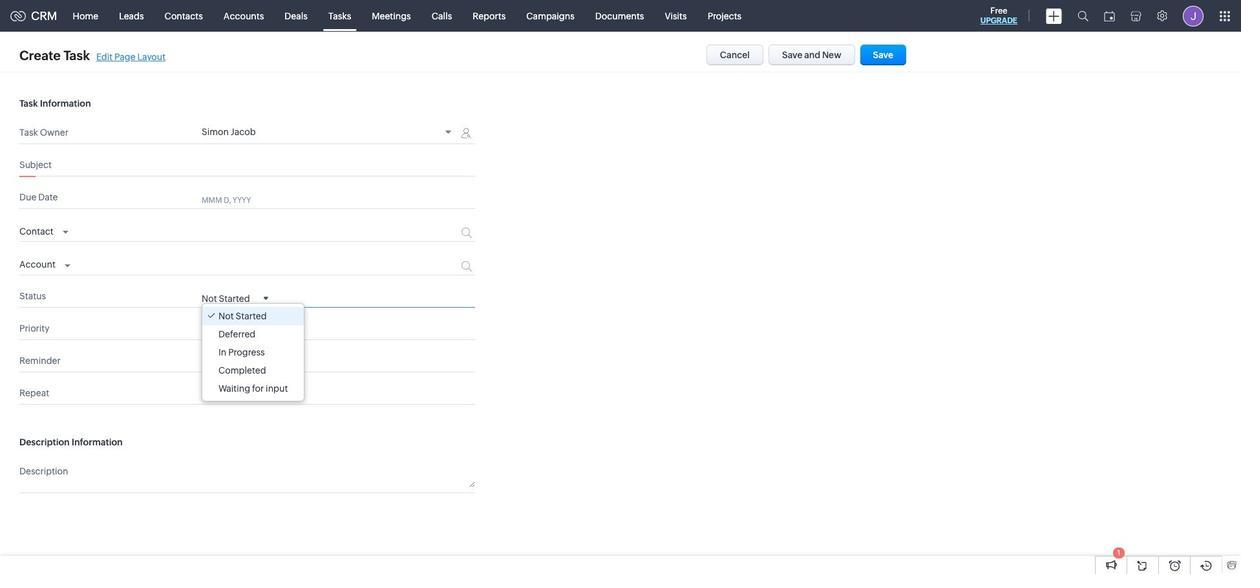 Task type: vqa. For each thing, say whether or not it's contained in the screenshot.
Calendar image
yes



Task type: locate. For each thing, give the bounding box(es) containing it.
mmm d, yyyy text field
[[202, 195, 434, 205]]

logo image
[[10, 11, 26, 21]]

None field
[[202, 127, 456, 139], [19, 223, 68, 238], [19, 256, 70, 271], [202, 292, 268, 304], [202, 127, 456, 139], [19, 223, 68, 238], [19, 256, 70, 271], [202, 292, 268, 304]]

tree
[[202, 304, 304, 401]]

profile image
[[1183, 5, 1204, 26]]

calendar image
[[1104, 11, 1115, 21]]

None button
[[706, 45, 764, 65], [769, 45, 855, 65], [860, 45, 906, 65], [706, 45, 764, 65], [769, 45, 855, 65], [860, 45, 906, 65]]

profile element
[[1175, 0, 1212, 31]]

None text field
[[202, 463, 475, 487]]



Task type: describe. For each thing, give the bounding box(es) containing it.
create menu element
[[1038, 0, 1070, 31]]

search element
[[1070, 0, 1096, 32]]

create menu image
[[1046, 8, 1062, 24]]

search image
[[1078, 10, 1089, 21]]



